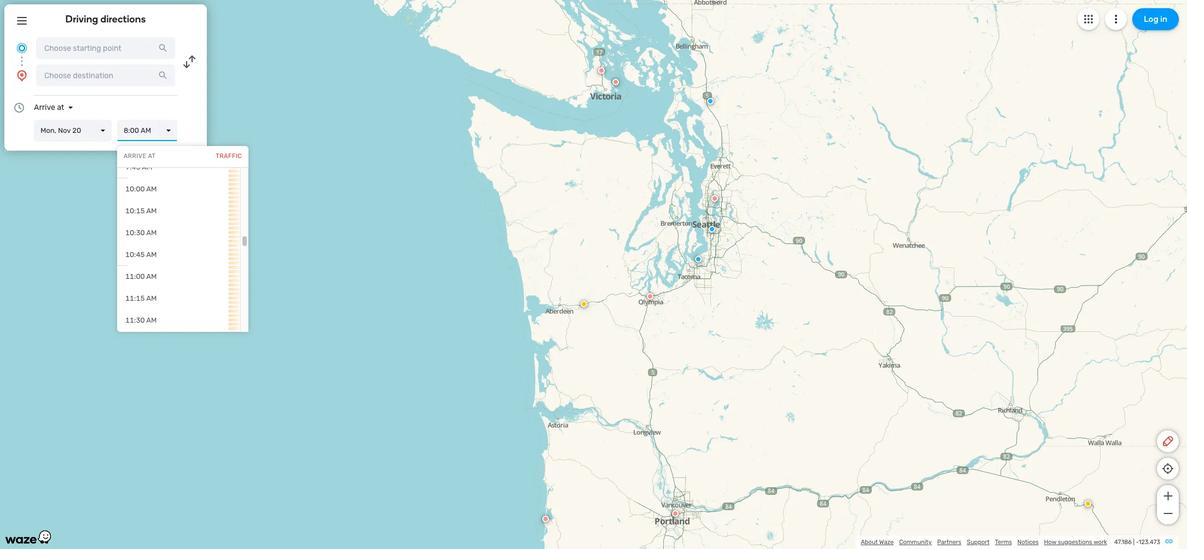 Task type: locate. For each thing, give the bounding box(es) containing it.
10:15 am option
[[117, 200, 240, 222]]

am right 8:00
[[141, 126, 151, 135]]

am right 11:15
[[146, 294, 157, 303]]

11:45 am
[[125, 338, 157, 346]]

am right 11:30
[[146, 316, 157, 325]]

arrive up mon,
[[34, 103, 55, 112]]

47.186 | -123.473
[[1114, 539, 1160, 546]]

0 vertical spatial police image
[[709, 226, 715, 233]]

arrive at up 9:45 am
[[124, 153, 156, 160]]

police image
[[709, 226, 715, 233], [695, 256, 702, 263]]

terms link
[[995, 539, 1012, 546]]

1 horizontal spatial arrive at
[[124, 153, 156, 160]]

partners
[[937, 539, 961, 546]]

11:30 am option
[[117, 310, 240, 332]]

10:15 am
[[125, 207, 157, 215]]

arrive
[[34, 103, 55, 112], [124, 153, 146, 160]]

nov
[[58, 126, 71, 135]]

am right 11:00
[[146, 273, 157, 281]]

9:45 am option
[[117, 157, 240, 178]]

road closed image
[[713, 0, 720, 2], [598, 67, 605, 74], [612, 79, 619, 85], [672, 511, 679, 517], [542, 516, 549, 523]]

0 horizontal spatial arrive
[[34, 103, 55, 112]]

hazard image
[[1085, 501, 1091, 507]]

0 vertical spatial road closed image
[[712, 195, 718, 202]]

driving directions
[[65, 13, 146, 25]]

am right 10:30
[[146, 229, 157, 237]]

am inside list box
[[141, 126, 151, 135]]

1 vertical spatial police image
[[695, 256, 702, 263]]

1 vertical spatial road closed image
[[647, 293, 653, 300]]

support
[[967, 539, 990, 546]]

11:00 am
[[125, 273, 157, 281]]

at
[[57, 103, 64, 112], [148, 153, 156, 160]]

am right 11:45 at the bottom
[[146, 338, 157, 346]]

1 vertical spatial at
[[148, 153, 156, 160]]

about
[[861, 539, 878, 546]]

0 horizontal spatial road closed image
[[647, 293, 653, 300]]

driving
[[65, 13, 98, 25]]

0 horizontal spatial police image
[[695, 256, 702, 263]]

10:30
[[125, 229, 145, 237]]

community link
[[899, 539, 932, 546]]

1 vertical spatial arrive at
[[124, 153, 156, 160]]

-
[[1136, 539, 1139, 546]]

10:30 am option
[[117, 222, 240, 244]]

8:00 am
[[124, 126, 151, 135]]

|
[[1133, 539, 1135, 546]]

at up mon, nov 20
[[57, 103, 64, 112]]

8:00
[[124, 126, 139, 135]]

Choose starting point text field
[[36, 37, 175, 59]]

am right the 10:45
[[146, 251, 157, 259]]

1 horizontal spatial arrive
[[124, 153, 146, 160]]

0 horizontal spatial arrive at
[[34, 103, 64, 112]]

zoom out image
[[1161, 507, 1175, 520]]

9:45 am
[[125, 163, 152, 171]]

arrive at up mon,
[[34, 103, 64, 112]]

1 vertical spatial arrive
[[124, 153, 146, 160]]

0 vertical spatial arrive at
[[34, 103, 64, 112]]

am for 9:45 am
[[142, 163, 152, 171]]

0 horizontal spatial at
[[57, 103, 64, 112]]

11:30
[[125, 316, 145, 325]]

am right 9:45
[[142, 163, 152, 171]]

at up 9:45 am
[[148, 153, 156, 160]]

1 horizontal spatial at
[[148, 153, 156, 160]]

current location image
[[15, 42, 28, 55]]

am right 10:00
[[146, 185, 157, 193]]

support link
[[967, 539, 990, 546]]

location image
[[15, 69, 28, 82]]

arrive up 9:45
[[124, 153, 146, 160]]

am right the 10:15
[[146, 207, 157, 215]]

work
[[1094, 539, 1107, 546]]

am for 10:15 am
[[146, 207, 157, 215]]

11:30 am
[[125, 316, 157, 325]]

11:00
[[125, 273, 145, 281]]

clock image
[[13, 101, 26, 114]]

waze
[[879, 539, 894, 546]]

link image
[[1165, 537, 1173, 546]]

11:15 am option
[[117, 288, 240, 310]]

mon,
[[41, 126, 56, 135]]

10:00 am
[[125, 185, 157, 193]]

47.186
[[1114, 539, 1132, 546]]

11:00 am option
[[117, 266, 240, 288]]

1 horizontal spatial road closed image
[[712, 195, 718, 202]]

notices link
[[1017, 539, 1039, 546]]

road closed image
[[712, 195, 718, 202], [647, 293, 653, 300]]

arrive at
[[34, 103, 64, 112], [124, 153, 156, 160]]

0 vertical spatial arrive
[[34, 103, 55, 112]]

am
[[141, 126, 151, 135], [142, 163, 152, 171], [146, 185, 157, 193], [146, 207, 157, 215], [146, 229, 157, 237], [146, 251, 157, 259], [146, 273, 157, 281], [146, 294, 157, 303], [146, 316, 157, 325], [146, 338, 157, 346]]

police image
[[707, 98, 714, 105]]

partners link
[[937, 539, 961, 546]]



Task type: describe. For each thing, give the bounding box(es) containing it.
am for 11:15 am
[[146, 294, 157, 303]]

terms
[[995, 539, 1012, 546]]

how suggestions work link
[[1044, 539, 1107, 546]]

suggestions
[[1058, 539, 1092, 546]]

am for 8:00 am
[[141, 126, 151, 135]]

10:45
[[125, 251, 145, 259]]

1 horizontal spatial police image
[[709, 226, 715, 233]]

am for 11:45 am
[[146, 338, 157, 346]]

mon, nov 20
[[41, 126, 81, 135]]

10:15
[[125, 207, 145, 215]]

traffic
[[216, 153, 242, 160]]

am for 10:30 am
[[146, 229, 157, 237]]

notices
[[1017, 539, 1039, 546]]

about waze link
[[861, 539, 894, 546]]

10:30 am
[[125, 229, 157, 237]]

123.473
[[1139, 539, 1160, 546]]

0 vertical spatial at
[[57, 103, 64, 112]]

10:00
[[125, 185, 145, 193]]

11:45 am option
[[117, 332, 240, 354]]

11:15 am
[[125, 294, 157, 303]]

10:45 am
[[125, 251, 157, 259]]

11:15
[[125, 294, 145, 303]]

9:45
[[125, 163, 140, 171]]

zoom in image
[[1161, 490, 1175, 503]]

10:00 am option
[[117, 178, 240, 200]]

am for 10:00 am
[[146, 185, 157, 193]]

community
[[899, 539, 932, 546]]

directions
[[100, 13, 146, 25]]

am for 11:30 am
[[146, 316, 157, 325]]

am for 10:45 am
[[146, 251, 157, 259]]

8:00 am list box
[[117, 120, 177, 142]]

pencil image
[[1161, 435, 1175, 448]]

10:45 am option
[[117, 244, 240, 266]]

20
[[72, 126, 81, 135]]

am for 11:00 am
[[146, 273, 157, 281]]

about waze community partners support terms notices how suggestions work
[[861, 539, 1107, 546]]

hazard image
[[581, 301, 587, 308]]

mon, nov 20 list box
[[34, 120, 112, 142]]

how
[[1044, 539, 1057, 546]]

Choose destination text field
[[36, 65, 175, 86]]

11:45
[[125, 338, 145, 346]]



Task type: vqa. For each thing, say whether or not it's contained in the screenshot.
»
no



